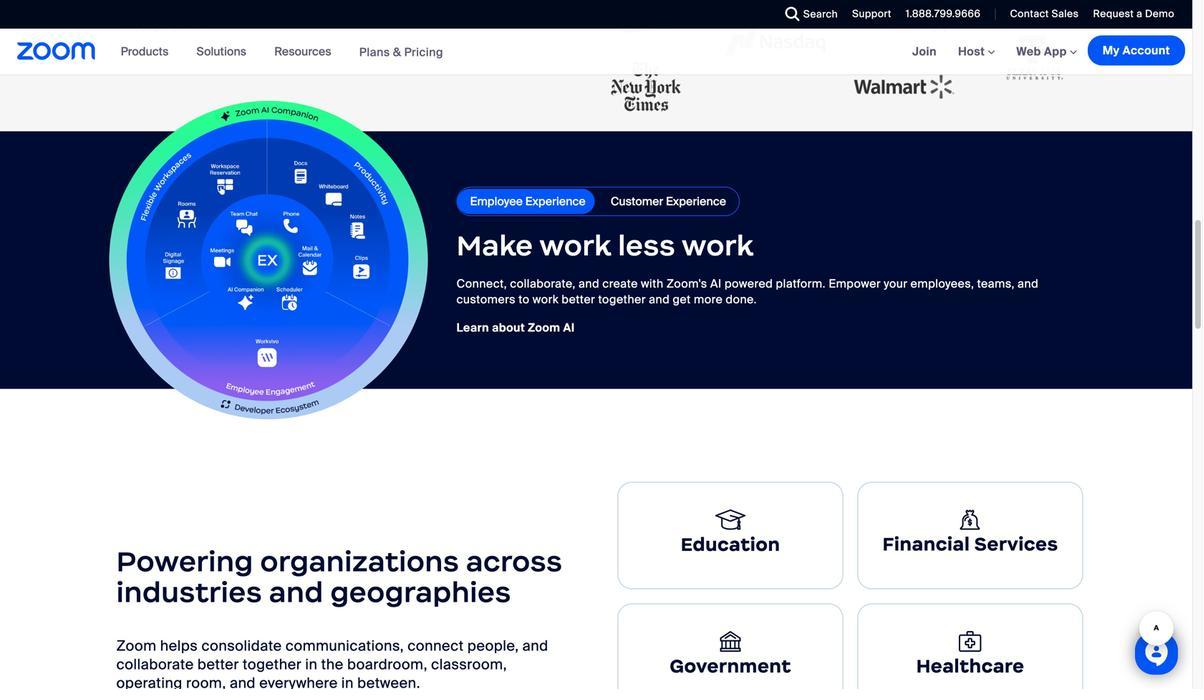 Task type: vqa. For each thing, say whether or not it's contained in the screenshot.
date icon
no



Task type: describe. For each thing, give the bounding box(es) containing it.
classroom,
[[431, 656, 507, 674]]

plans
[[359, 45, 390, 60]]

web app button
[[1017, 44, 1077, 59]]

room,
[[186, 675, 226, 690]]

texas a&m logo image
[[983, 25, 1084, 92]]

customer experience
[[611, 194, 726, 209]]

sales
[[1052, 7, 1079, 20]]

government
[[670, 655, 791, 678]]

zoom inside the zoom helps consolidate communications, connect people, and collaborate better together in the boardroom, classroom, operating room, and everywhere in between.
[[116, 637, 157, 656]]

across
[[466, 545, 563, 580]]

connect
[[408, 637, 464, 656]]

resources
[[274, 44, 331, 59]]

about
[[492, 321, 525, 336]]

learn about zoom ai
[[457, 321, 575, 336]]

work up collaborate,
[[540, 229, 611, 264]]

read their stories link
[[109, 20, 210, 35]]

&
[[393, 45, 401, 60]]

my account
[[1103, 43, 1171, 58]]

make
[[457, 229, 533, 264]]

done.
[[726, 292, 757, 307]]

rakuten logo image
[[596, 0, 697, 53]]

education
[[681, 533, 780, 557]]

my account link
[[1088, 35, 1186, 66]]

ai inside connect, collaborate, and create with zoom's ai powered platform. empower your employees, teams, and customers to work better together and get more done.
[[711, 276, 722, 291]]

make work less work
[[457, 229, 754, 264]]

1.888.799.9666
[[906, 7, 981, 20]]

to
[[519, 292, 530, 307]]

host button
[[959, 44, 995, 59]]

a
[[1137, 7, 1143, 20]]

solutions
[[197, 44, 247, 59]]

contact sales
[[1010, 7, 1079, 20]]

with
[[641, 276, 664, 291]]

banner containing my account
[[0, 29, 1193, 76]]

my
[[1103, 43, 1120, 58]]

boardroom,
[[347, 656, 428, 674]]

employee
[[470, 194, 523, 209]]

geographies
[[331, 576, 511, 611]]

financial
[[883, 533, 970, 556]]

1 horizontal spatial in
[[342, 675, 354, 690]]

experience for employee experience
[[526, 194, 586, 209]]

pricing
[[404, 45, 443, 60]]

their
[[141, 20, 167, 35]]

work up the zoom's
[[682, 229, 754, 264]]

industries
[[116, 576, 262, 611]]

customer
[[611, 194, 664, 209]]

helps
[[160, 637, 198, 656]]

services
[[975, 533, 1059, 556]]

teams,
[[978, 276, 1015, 291]]

create
[[603, 276, 638, 291]]

host
[[959, 44, 988, 59]]

employee experience
[[470, 194, 586, 209]]

learn
[[457, 321, 489, 336]]

powered
[[725, 276, 773, 291]]

zoom helps consolidate communications, connect people, and collaborate better together in the boardroom, classroom, operating room, and everywhere in between.
[[116, 637, 549, 690]]

zoom's
[[667, 276, 708, 291]]

people,
[[468, 637, 519, 656]]

app
[[1044, 44, 1067, 59]]



Task type: locate. For each thing, give the bounding box(es) containing it.
collaborate,
[[510, 276, 576, 291]]

search button
[[775, 0, 842, 29]]

read their stories
[[109, 20, 210, 35]]

meetings navigation
[[902, 29, 1193, 76]]

0 horizontal spatial in
[[305, 656, 318, 674]]

healthcare
[[917, 655, 1025, 678]]

connect, collaborate, and create with zoom's ai powered platform. empower your employees, teams, and customers to work better together and get more done.
[[457, 276, 1039, 307]]

contact sales link
[[1000, 0, 1083, 29], [1010, 7, 1079, 20]]

learn about zoom ai link
[[457, 321, 575, 336]]

banner
[[0, 29, 1193, 76]]

mlb logo image
[[725, 0, 826, 8]]

0 horizontal spatial experience
[[526, 194, 586, 209]]

account
[[1123, 43, 1171, 58]]

contact sales link up web app "dropdown button"
[[1010, 7, 1079, 20]]

customers
[[457, 292, 516, 307]]

request
[[1093, 7, 1134, 20]]

together
[[598, 292, 646, 307], [243, 656, 302, 674]]

zoom logo image
[[17, 42, 96, 60]]

1 vertical spatial zoom
[[116, 637, 157, 656]]

read
[[109, 20, 138, 35]]

demo
[[1146, 7, 1175, 20]]

powering organizations across industries and geographies
[[116, 545, 563, 611]]

0 vertical spatial zoom
[[528, 321, 560, 336]]

more
[[694, 292, 723, 307]]

product information navigation
[[110, 29, 454, 76]]

0 horizontal spatial ai
[[563, 321, 575, 336]]

plans & pricing link
[[359, 45, 443, 60], [359, 45, 443, 60]]

better inside connect, collaborate, and create with zoom's ai powered platform. empower your employees, teams, and customers to work better together and get more done.
[[562, 292, 595, 307]]

experience right 'customer' at top right
[[666, 194, 726, 209]]

work inside connect, collaborate, and create with zoom's ai powered platform. empower your employees, teams, and customers to work better together and get more done.
[[533, 292, 559, 307]]

better up room,
[[198, 656, 239, 674]]

together up everywhere
[[243, 656, 302, 674]]

plans & pricing
[[359, 45, 443, 60]]

0 horizontal spatial zoom
[[116, 637, 157, 656]]

work down collaborate,
[[533, 292, 559, 307]]

collaborate
[[116, 656, 194, 674]]

1 vertical spatial ai
[[563, 321, 575, 336]]

web app
[[1017, 44, 1067, 59]]

0 vertical spatial together
[[598, 292, 646, 307]]

1 vertical spatial better
[[198, 656, 239, 674]]

join link
[[902, 29, 948, 75]]

powering
[[116, 545, 253, 580]]

capital one logo image
[[983, 0, 1084, 25]]

0 vertical spatial ai
[[711, 276, 722, 291]]

consolidate
[[202, 637, 282, 656]]

zoom down to on the left top
[[528, 321, 560, 336]]

better inside the zoom helps consolidate communications, connect people, and collaborate better together in the boardroom, classroom, operating room, and everywhere in between.
[[198, 656, 239, 674]]

in down "the"
[[342, 675, 354, 690]]

powering organizations across industries and geographies tab list
[[611, 475, 1091, 690]]

get
[[673, 292, 691, 307]]

support
[[853, 7, 892, 20]]

ai up the more
[[711, 276, 722, 291]]

request a demo
[[1093, 7, 1175, 20]]

work
[[540, 229, 611, 264], [682, 229, 754, 264], [533, 292, 559, 307]]

experience
[[526, 194, 586, 209], [666, 194, 726, 209]]

zoom
[[528, 321, 560, 336], [116, 637, 157, 656]]

2 experience from the left
[[666, 194, 726, 209]]

1 horizontal spatial ai
[[711, 276, 722, 291]]

experience right employee
[[526, 194, 586, 209]]

request a demo link
[[1083, 0, 1193, 29], [1093, 7, 1175, 20]]

platform.
[[776, 276, 826, 291]]

contact sales link up web app at the top right
[[1000, 0, 1083, 29]]

and inside powering organizations across industries and geographies
[[269, 576, 324, 611]]

in
[[305, 656, 318, 674], [342, 675, 354, 690]]

stories
[[170, 20, 210, 35]]

nasdaq logo image
[[725, 8, 826, 75]]

communications,
[[286, 637, 404, 656]]

1 horizontal spatial together
[[598, 292, 646, 307]]

the new york times logo image
[[596, 53, 697, 120]]

1 experience from the left
[[526, 194, 586, 209]]

web
[[1017, 44, 1042, 59]]

moffitt cancer center logo image
[[854, 0, 955, 54]]

1 horizontal spatial experience
[[666, 194, 726, 209]]

0 vertical spatial better
[[562, 292, 595, 307]]

products
[[121, 44, 169, 59]]

search
[[804, 8, 838, 21]]

join
[[913, 44, 937, 59]]

ai down collaborate,
[[563, 321, 575, 336]]

products button
[[121, 29, 175, 75]]

zoom up collaborate
[[116, 637, 157, 656]]

support link
[[842, 0, 895, 29], [853, 7, 892, 20]]

0 horizontal spatial together
[[243, 656, 302, 674]]

financial services
[[883, 533, 1059, 556]]

experience for customer experience
[[666, 194, 726, 209]]

operating
[[116, 675, 182, 690]]

together down create
[[598, 292, 646, 307]]

the
[[321, 656, 344, 674]]

contact
[[1010, 7, 1049, 20]]

in left "the"
[[305, 656, 318, 674]]

ai
[[711, 276, 722, 291], [563, 321, 575, 336]]

better
[[562, 292, 595, 307], [198, 656, 239, 674]]

empower
[[829, 276, 881, 291]]

employees,
[[911, 276, 975, 291]]

together inside the zoom helps consolidate communications, connect people, and collaborate better together in the boardroom, classroom, operating room, and everywhere in between.
[[243, 656, 302, 674]]

walmart logo image
[[854, 54, 955, 121]]

everywhere
[[259, 675, 338, 690]]

better down collaborate,
[[562, 292, 595, 307]]

together inside connect, collaborate, and create with zoom's ai powered platform. empower your employees, teams, and customers to work better together and get more done.
[[598, 292, 646, 307]]

1 horizontal spatial zoom
[[528, 321, 560, 336]]

organizations
[[260, 545, 459, 580]]

your
[[884, 276, 908, 291]]

connect,
[[457, 276, 507, 291]]

solutions button
[[197, 29, 253, 75]]

between.
[[358, 675, 421, 690]]

1 horizontal spatial better
[[562, 292, 595, 307]]

1.888.799.9666 button
[[895, 0, 985, 29], [906, 7, 981, 20]]

1 vertical spatial together
[[243, 656, 302, 674]]

resources button
[[274, 29, 338, 75]]

0 horizontal spatial better
[[198, 656, 239, 674]]

less
[[618, 229, 676, 264]]

and
[[579, 276, 600, 291], [1018, 276, 1039, 291], [649, 292, 670, 307], [269, 576, 324, 611], [523, 637, 549, 656], [230, 675, 256, 690]]



